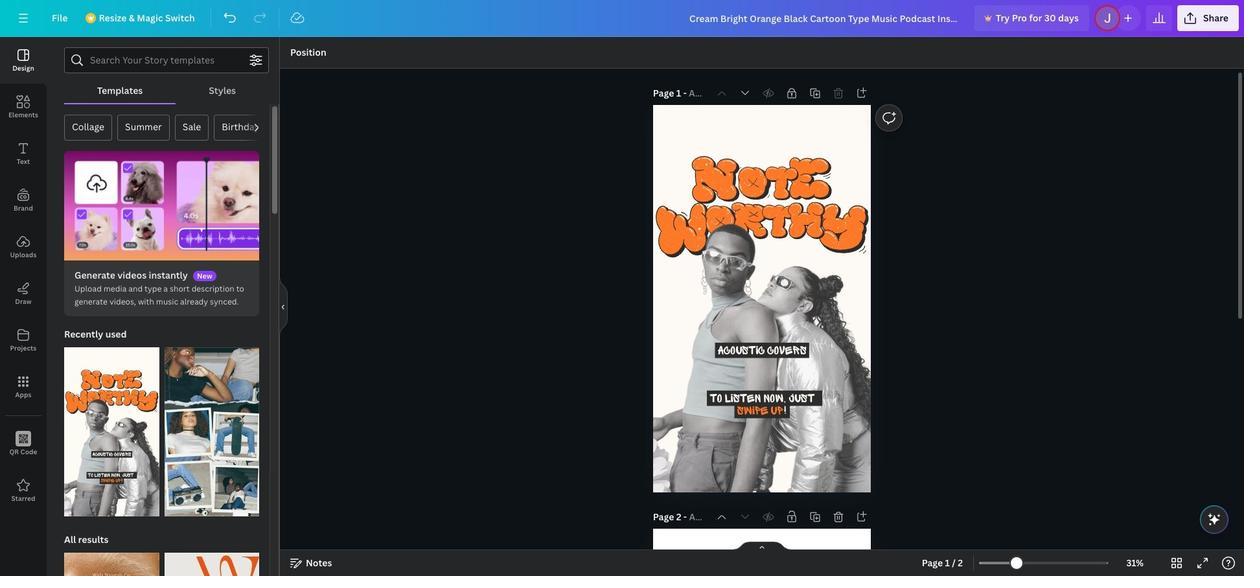 Task type: locate. For each thing, give the bounding box(es) containing it.
hide image
[[279, 275, 288, 338]]

Zoom button
[[1114, 553, 1156, 574]]

main menu bar
[[0, 0, 1245, 37]]

side panel tab list
[[0, 37, 47, 514]]

magic video example usage image
[[64, 151, 259, 261]]

Page title text field
[[689, 511, 708, 524]]

Design title text field
[[679, 5, 970, 31]]

blue grey white vintage photo collage instagram story image
[[164, 348, 259, 517]]

blue grey white vintage photo collage instagram story group
[[164, 340, 259, 517]]

grey red minimalist aesthetic fashion instagram story image
[[164, 553, 259, 576]]

beige pastel yellow photocentric neutral clean beauty products sustainable beauty your story group
[[64, 545, 159, 576]]

Page title text field
[[689, 87, 708, 100]]



Task type: describe. For each thing, give the bounding box(es) containing it.
cream bright orange black cartoon type music podcast instagram story group
[[64, 340, 159, 517]]

Search Your Story templates search field
[[90, 48, 243, 73]]

show pages image
[[731, 541, 793, 552]]

beige pastel yellow photocentric neutral clean beauty products sustainable beauty your story image
[[64, 553, 159, 576]]

grey red minimalist aesthetic fashion instagram story group
[[164, 545, 259, 576]]



Task type: vqa. For each thing, say whether or not it's contained in the screenshot.
all inside "DEVELOP, DESIGN, PUBLISH, AND PRINT ALL VISUAL CONTENT IN ONE PLACE"
no



